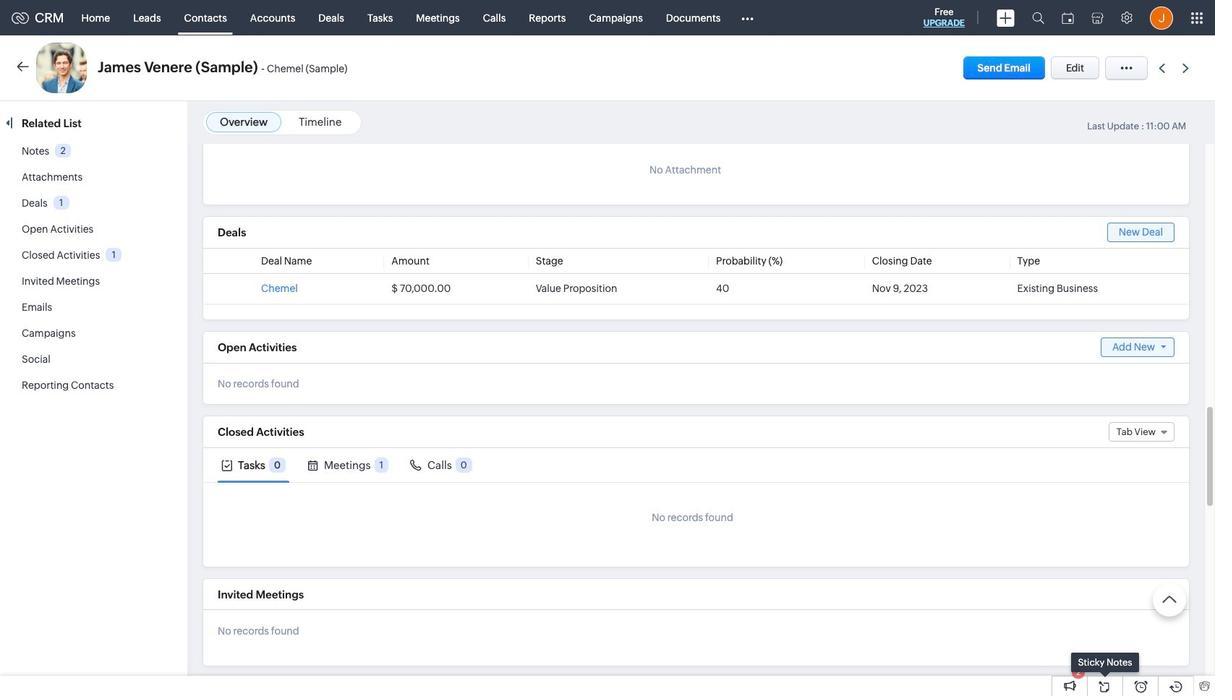 Task type: describe. For each thing, give the bounding box(es) containing it.
search element
[[1024, 0, 1053, 35]]

search image
[[1032, 12, 1045, 24]]

Other Modules field
[[732, 6, 764, 29]]

1 tab from the left
[[218, 449, 289, 483]]

2 tab from the left
[[304, 449, 392, 483]]

create menu image
[[997, 9, 1015, 26]]

next record image
[[1183, 63, 1192, 73]]



Task type: vqa. For each thing, say whether or not it's contained in the screenshot.
Profile IMAGE
yes



Task type: locate. For each thing, give the bounding box(es) containing it.
2 horizontal spatial tab
[[407, 449, 476, 483]]

3 tab from the left
[[407, 449, 476, 483]]

None field
[[1109, 423, 1175, 442]]

calendar image
[[1062, 12, 1074, 24]]

profile element
[[1142, 0, 1182, 35]]

logo image
[[12, 12, 29, 24]]

0 horizontal spatial tab
[[218, 449, 289, 483]]

profile image
[[1150, 6, 1173, 29]]

create menu element
[[988, 0, 1024, 35]]

tab
[[218, 449, 289, 483], [304, 449, 392, 483], [407, 449, 476, 483]]

1 horizontal spatial tab
[[304, 449, 392, 483]]

tab list
[[203, 449, 1189, 483]]

previous record image
[[1159, 63, 1166, 73]]



